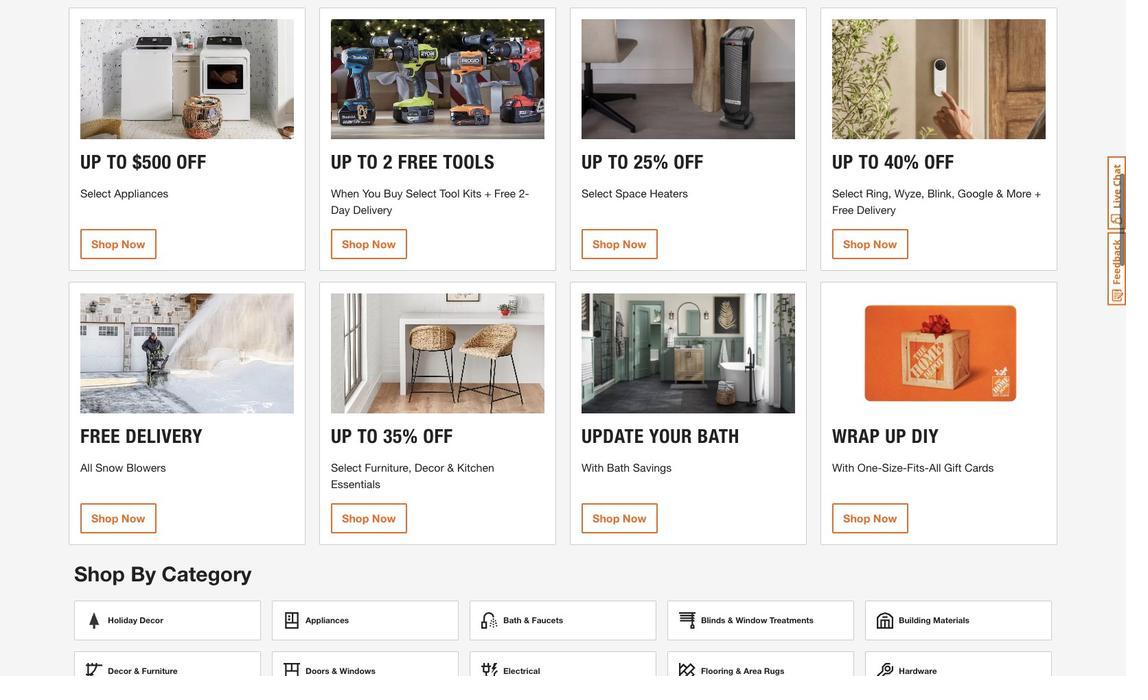 Task type: vqa. For each thing, say whether or not it's contained in the screenshot.
50% reimbursement for select cosmetic parts replacements
no



Task type: locate. For each thing, give the bounding box(es) containing it.
shop for wrap up diy
[[843, 508, 870, 521]]

0 horizontal spatial all
[[80, 457, 92, 470]]

heaters
[[650, 182, 688, 195]]

2 + from the left
[[1035, 182, 1041, 195]]

shop now down select appliances on the left top of the page
[[91, 233, 145, 246]]

up up select space heaters
[[582, 146, 603, 169]]

delivery inside select ring, wyze, blink, google & more + free delivery
[[857, 199, 896, 212]]

day
[[331, 199, 350, 212]]

by
[[131, 558, 156, 583]]

select for up to 40% off
[[832, 182, 863, 195]]

decor right holiday
[[140, 612, 163, 622]]

now
[[121, 233, 145, 246], [372, 233, 396, 246], [623, 233, 646, 246], [873, 233, 897, 246], [121, 508, 145, 521], [372, 508, 396, 521], [623, 508, 646, 521], [873, 508, 897, 521]]

decor left the furniture
[[108, 663, 132, 673]]

bath & faucets
[[503, 612, 563, 622]]

image for up to 40% off image
[[832, 15, 1046, 135]]

shop now link down space
[[582, 225, 657, 255]]

off up blink,
[[924, 146, 954, 169]]

to left the '35%'
[[357, 421, 378, 444]]

select down the up to $500 off
[[80, 182, 111, 195]]

shop now for up to 35% off
[[342, 508, 396, 521]]

with for wrap up diy
[[832, 457, 854, 470]]

shop now down one-
[[843, 508, 897, 521]]

appliances inside 'appliances' link
[[306, 612, 349, 622]]

shop down the snow
[[91, 508, 118, 521]]

diy
[[912, 421, 939, 444]]

decor right furniture, in the bottom of the page
[[415, 457, 444, 470]]

shop down ring,
[[843, 233, 870, 246]]

shop down the essentials
[[342, 508, 369, 521]]

1 + from the left
[[485, 182, 491, 195]]

shop now down the all snow blowers
[[91, 508, 145, 521]]

live chat image
[[1108, 157, 1126, 230]]

shop now down the essentials
[[342, 508, 396, 521]]

1 horizontal spatial free
[[398, 146, 438, 169]]

select for up to $500 off
[[80, 182, 111, 195]]

1 horizontal spatial free
[[832, 199, 854, 212]]

0 horizontal spatial with
[[582, 457, 604, 470]]

up left diy
[[885, 421, 906, 444]]

1 horizontal spatial +
[[1035, 182, 1041, 195]]

size-
[[882, 457, 907, 470]]

shop now down the with bath savings
[[593, 508, 646, 521]]

now down select space heaters
[[623, 233, 646, 246]]

& right doors
[[332, 663, 337, 673]]

shop down the with bath savings
[[593, 508, 620, 521]]

1 delivery from the left
[[353, 199, 392, 212]]

update
[[582, 421, 644, 444]]

fits-
[[907, 457, 929, 470]]

delivery inside when you buy select tool kits + free 2- day delivery
[[353, 199, 392, 212]]

off for up to 40% off
[[924, 146, 954, 169]]

tools
[[443, 146, 495, 169]]

up for up to 2 free tools
[[331, 146, 352, 169]]

free
[[494, 182, 516, 195], [832, 199, 854, 212]]

delivery down the you
[[353, 199, 392, 212]]

bath down update
[[607, 457, 630, 470]]

up up the essentials
[[331, 421, 352, 444]]

1 horizontal spatial all
[[929, 457, 941, 470]]

now down size-
[[873, 508, 897, 521]]

1 vertical spatial free
[[832, 199, 854, 212]]

select furniture, decor & kitchen essentials
[[331, 457, 494, 486]]

shop now link down one-
[[832, 500, 908, 530]]

shop down one-
[[843, 508, 870, 521]]

decor inside select furniture, decor & kitchen essentials
[[415, 457, 444, 470]]

image for up to 35% off image
[[331, 289, 544, 410]]

now for up to 25% off
[[623, 233, 646, 246]]

when
[[331, 182, 359, 195]]

35%
[[383, 421, 418, 444]]

1 horizontal spatial delivery
[[857, 199, 896, 212]]

appliances down the up to $500 off
[[114, 182, 168, 195]]

& left the furniture
[[134, 663, 140, 673]]

select inside when you buy select tool kits + free 2- day delivery
[[406, 182, 437, 195]]

delivery down ring,
[[857, 199, 896, 212]]

blink,
[[927, 182, 955, 195]]

holiday
[[108, 612, 137, 622]]

up up when
[[331, 146, 352, 169]]

+ right "kits"
[[485, 182, 491, 195]]

appliances up doors
[[306, 612, 349, 622]]

shop now link down day
[[331, 225, 407, 255]]

building materials
[[899, 612, 970, 622]]

space
[[615, 182, 647, 195]]

1 vertical spatial decor
[[140, 612, 163, 622]]

now down select appliances on the left top of the page
[[121, 233, 145, 246]]

now down the with bath savings
[[623, 508, 646, 521]]

& left kitchen
[[447, 457, 454, 470]]

to left 25%
[[608, 146, 629, 169]]

bath & faucets link
[[470, 597, 656, 637]]

decor & furniture link
[[74, 648, 261, 677]]

0 vertical spatial decor
[[415, 457, 444, 470]]

select left space
[[582, 182, 612, 195]]

1 horizontal spatial with
[[832, 457, 854, 470]]

image for update your bath image
[[582, 289, 795, 410]]

shop now link down the all snow blowers
[[80, 500, 156, 530]]

now down ring,
[[873, 233, 897, 246]]

now down buy
[[372, 233, 396, 246]]

up for up to 40% off
[[832, 146, 853, 169]]

snow
[[95, 457, 123, 470]]

now for wrap up diy
[[873, 508, 897, 521]]

25%
[[634, 146, 669, 169]]

shop
[[91, 233, 118, 246], [342, 233, 369, 246], [593, 233, 620, 246], [843, 233, 870, 246], [91, 508, 118, 521], [342, 508, 369, 521], [593, 508, 620, 521], [843, 508, 870, 521], [74, 558, 125, 583]]

2 with from the left
[[832, 457, 854, 470]]

bath left faucets
[[503, 612, 522, 622]]

shop for up to 35% off
[[342, 508, 369, 521]]

0 horizontal spatial decor
[[108, 663, 132, 673]]

up left 40%
[[832, 146, 853, 169]]

to up ring,
[[859, 146, 879, 169]]

you
[[362, 182, 381, 195]]

& left faucets
[[524, 612, 530, 622]]

select
[[80, 182, 111, 195], [406, 182, 437, 195], [582, 182, 612, 195], [832, 182, 863, 195], [331, 457, 362, 470]]

with left one-
[[832, 457, 854, 470]]

1 horizontal spatial appliances
[[306, 612, 349, 622]]

furniture,
[[365, 457, 412, 470]]

shop now for update your bath
[[593, 508, 646, 521]]

bath
[[607, 457, 630, 470], [503, 612, 522, 622]]

shop left by
[[74, 558, 125, 583]]

0 horizontal spatial +
[[485, 182, 491, 195]]

image for wrap up diy image
[[832, 289, 1046, 410]]

hardware
[[899, 663, 937, 673]]

materials
[[933, 612, 970, 622]]

delivery
[[125, 421, 203, 444]]

2-
[[519, 182, 529, 195]]

2 vertical spatial decor
[[108, 663, 132, 673]]

0 vertical spatial free
[[494, 182, 516, 195]]

hardware link
[[865, 648, 1052, 677]]

1 vertical spatial free
[[80, 421, 120, 444]]

blinds & window treatments
[[701, 612, 814, 622]]

select right buy
[[406, 182, 437, 195]]

off right the $500
[[176, 146, 206, 169]]

off up 'heaters'
[[674, 146, 704, 169]]

free up the snow
[[80, 421, 120, 444]]

electrical link
[[470, 648, 656, 677]]

+ right more
[[1035, 182, 1041, 195]]

all
[[80, 457, 92, 470], [929, 457, 941, 470]]

2 horizontal spatial decor
[[415, 457, 444, 470]]

shop now link for update your bath
[[582, 500, 657, 530]]

& for decor & furniture
[[134, 663, 140, 673]]

off right the '35%'
[[423, 421, 453, 444]]

shop down space
[[593, 233, 620, 246]]

0 vertical spatial bath
[[607, 457, 630, 470]]

shop now link for up to 35% off
[[331, 500, 407, 530]]

category
[[162, 558, 252, 583]]

blinds & window treatments link
[[667, 597, 854, 637]]

to left 2
[[357, 146, 378, 169]]

now down the all snow blowers
[[121, 508, 145, 521]]

image for up to 2 free tools image
[[331, 15, 544, 135]]

flooring & area rugs
[[701, 663, 784, 673]]

0 vertical spatial free
[[398, 146, 438, 169]]

shop now link down the essentials
[[331, 500, 407, 530]]

delivery
[[353, 199, 392, 212], [857, 199, 896, 212]]

shop now down space
[[593, 233, 646, 246]]

shop now link down the with bath savings
[[582, 500, 657, 530]]

0 horizontal spatial delivery
[[353, 199, 392, 212]]

& inside select ring, wyze, blink, google & more + free delivery
[[996, 182, 1003, 195]]

2 delivery from the left
[[857, 199, 896, 212]]

blinds
[[701, 612, 725, 622]]

& for blinds & window treatments
[[728, 612, 733, 622]]

+ inside select ring, wyze, blink, google & more + free delivery
[[1035, 182, 1041, 195]]

shop now link down ring,
[[832, 225, 908, 255]]

shop now link down select appliances on the left top of the page
[[80, 225, 156, 255]]

now for up to 40% off
[[873, 233, 897, 246]]

shop now down ring,
[[843, 233, 897, 246]]

now down the essentials
[[372, 508, 396, 521]]

free
[[398, 146, 438, 169], [80, 421, 120, 444]]

shop down select appliances on the left top of the page
[[91, 233, 118, 246]]

rugs
[[764, 663, 784, 673]]

shop now
[[91, 233, 145, 246], [342, 233, 396, 246], [593, 233, 646, 246], [843, 233, 897, 246], [91, 508, 145, 521], [342, 508, 396, 521], [593, 508, 646, 521], [843, 508, 897, 521]]

0 horizontal spatial free
[[494, 182, 516, 195]]

shop now link
[[80, 225, 156, 255], [331, 225, 407, 255], [582, 225, 657, 255], [832, 225, 908, 255], [80, 500, 156, 530], [331, 500, 407, 530], [582, 500, 657, 530], [832, 500, 908, 530]]

select left ring,
[[832, 182, 863, 195]]

building materials link
[[865, 597, 1052, 637]]

off
[[176, 146, 206, 169], [674, 146, 704, 169], [924, 146, 954, 169], [423, 421, 453, 444]]

now for up to $500 off
[[121, 233, 145, 246]]

select inside select furniture, decor & kitchen essentials
[[331, 457, 362, 470]]

now for free delivery
[[121, 508, 145, 521]]

up
[[80, 146, 102, 169], [331, 146, 352, 169], [582, 146, 603, 169], [832, 146, 853, 169], [331, 421, 352, 444], [885, 421, 906, 444]]

faucets
[[532, 612, 563, 622]]

doors & windows link
[[272, 648, 459, 677]]

image for up to $500 off image
[[80, 15, 294, 135]]

to up select appliances on the left top of the page
[[107, 146, 127, 169]]

0 horizontal spatial bath
[[503, 612, 522, 622]]

shop down day
[[342, 233, 369, 246]]

area
[[744, 663, 762, 673]]

all left gift
[[929, 457, 941, 470]]

windows
[[340, 663, 376, 673]]

1 vertical spatial appliances
[[306, 612, 349, 622]]

& inside "link"
[[728, 612, 733, 622]]

& left area
[[736, 663, 741, 673]]

shop by category
[[74, 558, 252, 583]]

select ring, wyze, blink, google & more + free delivery
[[832, 182, 1041, 212]]

shop for up to 40% off
[[843, 233, 870, 246]]

& right blinds
[[728, 612, 733, 622]]

2 all from the left
[[929, 457, 941, 470]]

select space heaters
[[582, 182, 688, 195]]

select inside select ring, wyze, blink, google & more + free delivery
[[832, 182, 863, 195]]

&
[[996, 182, 1003, 195], [447, 457, 454, 470], [524, 612, 530, 622], [728, 612, 733, 622], [134, 663, 140, 673], [332, 663, 337, 673], [736, 663, 741, 673]]

shop now for up to 25% off
[[593, 233, 646, 246]]

up up select appliances on the left top of the page
[[80, 146, 102, 169]]

up for up to $500 off
[[80, 146, 102, 169]]

+
[[485, 182, 491, 195], [1035, 182, 1041, 195]]

shop now down day
[[342, 233, 396, 246]]

free right 2
[[398, 146, 438, 169]]

0 horizontal spatial appliances
[[114, 182, 168, 195]]

when you buy select tool kits + free 2- day delivery
[[331, 182, 529, 212]]

decor
[[415, 457, 444, 470], [140, 612, 163, 622], [108, 663, 132, 673]]

all left the snow
[[80, 457, 92, 470]]

& for flooring & area rugs
[[736, 663, 741, 673]]

select up the essentials
[[331, 457, 362, 470]]

with down update
[[582, 457, 604, 470]]

1 with from the left
[[582, 457, 604, 470]]

decor & furniture
[[108, 663, 178, 673]]

& left more
[[996, 182, 1003, 195]]

now for up to 35% off
[[372, 508, 396, 521]]

with
[[582, 457, 604, 470], [832, 457, 854, 470]]



Task type: describe. For each thing, give the bounding box(es) containing it.
electrical
[[503, 663, 540, 673]]

kitchen
[[457, 457, 494, 470]]

& for doors & windows
[[332, 663, 337, 673]]

up for up to 25% off
[[582, 146, 603, 169]]

furniture
[[142, 663, 178, 673]]

image for up to 25% off image
[[582, 15, 795, 135]]

feedback link image
[[1108, 232, 1126, 306]]

one-
[[857, 457, 882, 470]]

off for up to $500 off
[[176, 146, 206, 169]]

holiday decor placeholder image
[[86, 609, 102, 626]]

40%
[[884, 146, 919, 169]]

bath
[[697, 421, 740, 444]]

buy
[[384, 182, 403, 195]]

shop now link for free delivery
[[80, 500, 156, 530]]

image for free delivery image
[[80, 289, 294, 410]]

1 vertical spatial bath
[[503, 612, 522, 622]]

to for 35%
[[357, 421, 378, 444]]

doors & windows
[[306, 663, 376, 673]]

shop now link for up to 25% off
[[582, 225, 657, 255]]

shop now for wrap up diy
[[843, 508, 897, 521]]

savings
[[633, 457, 672, 470]]

$500
[[132, 146, 171, 169]]

shop now for up to $500 off
[[91, 233, 145, 246]]

cards
[[965, 457, 994, 470]]

1 all from the left
[[80, 457, 92, 470]]

to for 25%
[[608, 146, 629, 169]]

wrap
[[832, 421, 880, 444]]

now for update your bath
[[623, 508, 646, 521]]

with for update your bath
[[582, 457, 604, 470]]

update your bath
[[582, 421, 740, 444]]

shop now for free delivery
[[91, 508, 145, 521]]

shop now link for wrap up diy
[[832, 500, 908, 530]]

& for bath & faucets
[[524, 612, 530, 622]]

shop now for up to 40% off
[[843, 233, 897, 246]]

to for 40%
[[859, 146, 879, 169]]

up to $500 off
[[80, 146, 206, 169]]

essentials
[[331, 473, 380, 486]]

now for up to 2 free tools
[[372, 233, 396, 246]]

tool
[[440, 182, 460, 195]]

wrap up diy
[[832, 421, 939, 444]]

building
[[899, 612, 931, 622]]

google
[[958, 182, 993, 195]]

shop now link for up to $500 off
[[80, 225, 156, 255]]

up to 2 free tools
[[331, 146, 495, 169]]

off for up to 35% off
[[423, 421, 453, 444]]

shop now link for up to 40% off
[[832, 225, 908, 255]]

shop now for up to 2 free tools
[[342, 233, 396, 246]]

window
[[736, 612, 767, 622]]

select appliances
[[80, 182, 168, 195]]

1 horizontal spatial decor
[[140, 612, 163, 622]]

treatments
[[769, 612, 814, 622]]

off for up to 25% off
[[674, 146, 704, 169]]

shop for up to $500 off
[[91, 233, 118, 246]]

shop for free delivery
[[91, 508, 118, 521]]

gift
[[944, 457, 962, 470]]

your
[[649, 421, 692, 444]]

& inside select furniture, decor & kitchen essentials
[[447, 457, 454, 470]]

doors
[[306, 663, 329, 673]]

more
[[1006, 182, 1032, 195]]

appliances link
[[272, 597, 459, 637]]

0 vertical spatial appliances
[[114, 182, 168, 195]]

up to 40% off
[[832, 146, 954, 169]]

with one-size-fits-all gift cards
[[832, 457, 994, 470]]

shop for up to 2 free tools
[[342, 233, 369, 246]]

shop for up to 25% off
[[593, 233, 620, 246]]

free inside when you buy select tool kits + free 2- day delivery
[[494, 182, 516, 195]]

1 horizontal spatial bath
[[607, 457, 630, 470]]

ring,
[[866, 182, 891, 195]]

to for 2
[[357, 146, 378, 169]]

wyze,
[[894, 182, 924, 195]]

+ inside when you buy select tool kits + free 2- day delivery
[[485, 182, 491, 195]]

with bath savings
[[582, 457, 672, 470]]

all snow blowers
[[80, 457, 166, 470]]

flooring
[[701, 663, 733, 673]]

shop now link for up to 2 free tools
[[331, 225, 407, 255]]

select for up to 35% off
[[331, 457, 362, 470]]

holiday decor link
[[74, 597, 261, 637]]

free delivery
[[80, 421, 203, 444]]

holiday decor
[[108, 612, 163, 622]]

2
[[383, 146, 393, 169]]

flooring & area rugs link
[[667, 648, 854, 677]]

kits
[[463, 182, 482, 195]]

up to 35% off
[[331, 421, 453, 444]]

blowers
[[126, 457, 166, 470]]

0 horizontal spatial free
[[80, 421, 120, 444]]

up for up to 35% off
[[331, 421, 352, 444]]

to for $500
[[107, 146, 127, 169]]

free inside select ring, wyze, blink, google & more + free delivery
[[832, 199, 854, 212]]

select for up to 25% off
[[582, 182, 612, 195]]

shop for update your bath
[[593, 508, 620, 521]]

up to 25% off
[[582, 146, 704, 169]]



